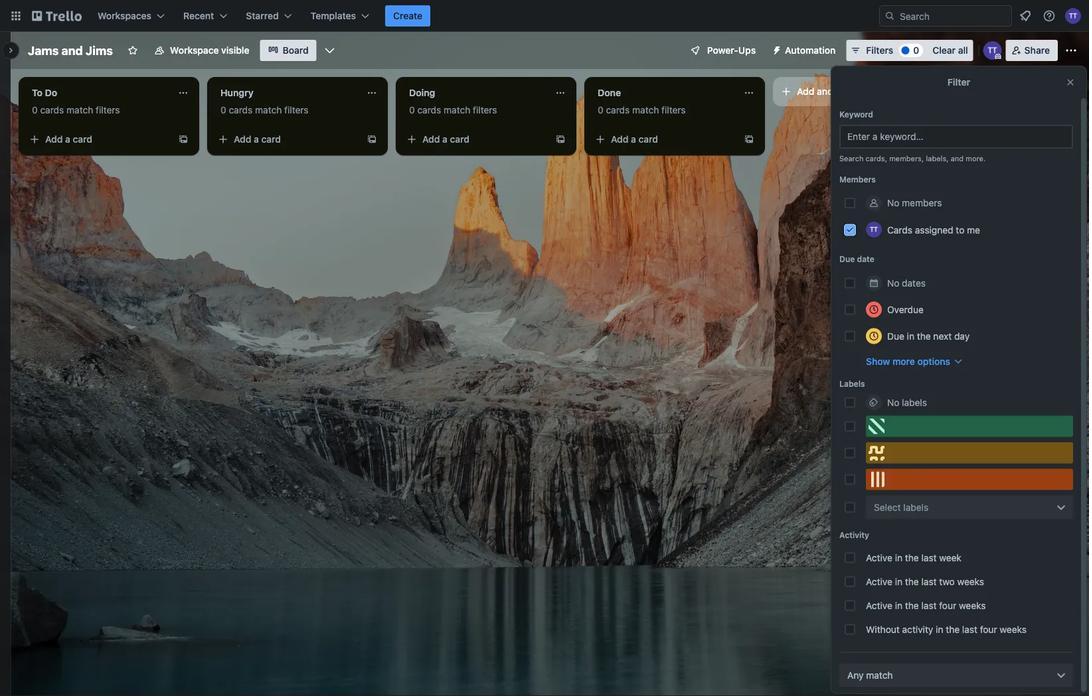 Task type: vqa. For each thing, say whether or not it's contained in the screenshot.
Search Unsplash for photos text box
no



Task type: locate. For each thing, give the bounding box(es) containing it.
a down doing text box
[[443, 134, 448, 145]]

show menu image
[[1065, 44, 1078, 57]]

workspaces
[[98, 10, 152, 21]]

0 vertical spatial no
[[888, 198, 900, 209]]

members
[[902, 198, 943, 209]]

cards
[[40, 105, 64, 116], [229, 105, 253, 116], [418, 105, 441, 116], [606, 105, 630, 116]]

0 vertical spatial weeks
[[958, 577, 985, 588]]

due date
[[840, 255, 875, 264]]

filters for hungry
[[284, 105, 309, 116]]

2 create from template… image from the left
[[555, 134, 566, 145]]

add down done
[[611, 134, 629, 145]]

2 cards from the left
[[229, 105, 253, 116]]

card down done "text field"
[[639, 134, 658, 145]]

in up the without
[[895, 601, 903, 612]]

cards,
[[866, 154, 888, 163]]

last left week
[[922, 553, 937, 564]]

ups
[[739, 45, 756, 56]]

add a card button for to do
[[24, 129, 173, 150]]

1 vertical spatial and
[[951, 154, 964, 163]]

create from template… image
[[367, 134, 377, 145], [555, 134, 566, 145], [744, 134, 755, 145]]

filters
[[96, 105, 120, 116], [284, 105, 309, 116], [473, 105, 497, 116], [662, 105, 686, 116]]

color: yellow, title: none element
[[866, 443, 1074, 464]]

2 vertical spatial no
[[888, 397, 900, 408]]

3 add a card from the left
[[423, 134, 470, 145]]

filters down "hungry" text box
[[284, 105, 309, 116]]

match down "hungry" text box
[[255, 105, 282, 116]]

3 create from template… image from the left
[[744, 134, 755, 145]]

date
[[857, 255, 875, 264]]

board link
[[260, 40, 317, 61]]

0 down to
[[32, 105, 38, 116]]

add a card button down doing text box
[[401, 129, 550, 150]]

the left next
[[917, 331, 931, 342]]

add a card down doing
[[423, 134, 470, 145]]

cards down done
[[606, 105, 630, 116]]

add a card down hungry
[[234, 134, 281, 145]]

3 card from the left
[[450, 134, 470, 145]]

Enter a keyword… text field
[[840, 125, 1074, 149]]

3 filters from the left
[[473, 105, 497, 116]]

options
[[918, 356, 951, 367]]

day
[[955, 331, 970, 342]]

2 active from the top
[[866, 577, 893, 588]]

filters for to do
[[96, 105, 120, 116]]

a for doing
[[443, 134, 448, 145]]

1 vertical spatial due
[[888, 331, 905, 342]]

add a card button down to do text field
[[24, 129, 173, 150]]

no up cards
[[888, 198, 900, 209]]

1 cards from the left
[[40, 105, 64, 116]]

create from template… image for hungry
[[367, 134, 377, 145]]

cards down the 'do'
[[40, 105, 64, 116]]

add another list button
[[773, 77, 954, 106]]

match down to do text field
[[67, 105, 93, 116]]

jims
[[86, 43, 113, 57]]

active
[[866, 553, 893, 564], [866, 577, 893, 588], [866, 601, 893, 612]]

0 vertical spatial due
[[840, 255, 855, 264]]

add down doing
[[423, 134, 440, 145]]

add a card for to do
[[45, 134, 92, 145]]

add for doing
[[423, 134, 440, 145]]

add a card button down done "text field"
[[590, 129, 739, 150]]

4 add a card from the left
[[611, 134, 658, 145]]

the up activity
[[905, 601, 919, 612]]

doing
[[409, 87, 435, 98]]

match for doing
[[444, 105, 471, 116]]

1 a from the left
[[65, 134, 70, 145]]

in for due in the next day
[[907, 331, 915, 342]]

and left more.
[[951, 154, 964, 163]]

2 horizontal spatial create from template… image
[[744, 134, 755, 145]]

card
[[73, 134, 92, 145], [261, 134, 281, 145], [450, 134, 470, 145], [639, 134, 658, 145]]

2 no from the top
[[888, 278, 900, 289]]

0 horizontal spatial due
[[840, 255, 855, 264]]

4 cards from the left
[[606, 105, 630, 116]]

1 add a card button from the left
[[24, 129, 173, 150]]

match down doing text box
[[444, 105, 471, 116]]

4 a from the left
[[631, 134, 636, 145]]

0 horizontal spatial and
[[61, 43, 83, 57]]

filters
[[867, 45, 894, 56]]

create
[[393, 10, 423, 21]]

in up show more options
[[907, 331, 915, 342]]

terry turtle (terryturtle) image right all
[[984, 41, 1002, 60]]

filters down to do text field
[[96, 105, 120, 116]]

the up active in the last two weeks
[[905, 553, 919, 564]]

add a card button for hungry
[[213, 129, 361, 150]]

show more options
[[866, 356, 951, 367]]

0 horizontal spatial four
[[940, 601, 957, 612]]

any
[[848, 670, 864, 681]]

1 horizontal spatial four
[[980, 625, 998, 636]]

active in the last two weeks
[[866, 577, 985, 588]]

2 0 cards match filters from the left
[[221, 105, 309, 116]]

activity
[[903, 625, 934, 636]]

a down "hungry" text box
[[254, 134, 259, 145]]

0 down hungry
[[221, 105, 226, 116]]

terry turtle (terryturtle) image right open information menu image
[[1066, 8, 1082, 24]]

1 card from the left
[[73, 134, 92, 145]]

1 horizontal spatial due
[[888, 331, 905, 342]]

active down activity
[[866, 553, 893, 564]]

Done text field
[[590, 82, 736, 104]]

0 left clear
[[914, 45, 920, 56]]

1 0 cards match filters from the left
[[32, 105, 120, 116]]

1 add a card from the left
[[45, 134, 92, 145]]

more
[[893, 356, 915, 367]]

in
[[907, 331, 915, 342], [895, 553, 903, 564], [895, 577, 903, 588], [895, 601, 903, 612], [936, 625, 944, 636]]

clear all button
[[928, 40, 974, 61]]

0 for doing
[[409, 105, 415, 116]]

labels for no labels
[[902, 397, 928, 408]]

1 create from template… image from the left
[[367, 134, 377, 145]]

no left dates
[[888, 278, 900, 289]]

switch to… image
[[9, 9, 23, 23]]

a for to do
[[65, 134, 70, 145]]

due left date
[[840, 255, 855, 264]]

filters down doing text box
[[473, 105, 497, 116]]

1 vertical spatial weeks
[[959, 601, 986, 612]]

this member is an admin of this board. image
[[996, 54, 1002, 60]]

filters down done "text field"
[[662, 105, 686, 116]]

3 active from the top
[[866, 601, 893, 612]]

add for hungry
[[234, 134, 251, 145]]

to
[[956, 224, 965, 235]]

0 down done
[[598, 105, 604, 116]]

1 vertical spatial no
[[888, 278, 900, 289]]

4 filters from the left
[[662, 105, 686, 116]]

in for active in the last four weeks
[[895, 601, 903, 612]]

1 no from the top
[[888, 198, 900, 209]]

add a card button
[[24, 129, 173, 150], [213, 129, 361, 150], [401, 129, 550, 150], [590, 129, 739, 150]]

in down active in the last week
[[895, 577, 903, 588]]

the down active in the last week
[[905, 577, 919, 588]]

labels down show more options button
[[902, 397, 928, 408]]

workspaces button
[[90, 5, 173, 27]]

select labels
[[874, 502, 929, 513]]

weeks
[[958, 577, 985, 588], [959, 601, 986, 612], [1000, 625, 1027, 636]]

4 0 cards match filters from the left
[[598, 105, 686, 116]]

a down done "text field"
[[631, 134, 636, 145]]

list
[[854, 86, 867, 97]]

recent
[[183, 10, 214, 21]]

4 add a card button from the left
[[590, 129, 739, 150]]

no
[[888, 198, 900, 209], [888, 278, 900, 289], [888, 397, 900, 408]]

add inside button
[[797, 86, 815, 97]]

labels right select at bottom
[[904, 502, 929, 513]]

card down "hungry" text box
[[261, 134, 281, 145]]

terry turtle (terryturtle) image left cards
[[866, 222, 882, 238]]

active up the without
[[866, 601, 893, 612]]

last for week
[[922, 553, 937, 564]]

add a card for done
[[611, 134, 658, 145]]

cards down doing
[[418, 105, 441, 116]]

two
[[940, 577, 955, 588]]

last left two
[[922, 577, 937, 588]]

add down the 'do'
[[45, 134, 63, 145]]

3 a from the left
[[443, 134, 448, 145]]

last for four
[[922, 601, 937, 612]]

no for no members
[[888, 198, 900, 209]]

3 add a card button from the left
[[401, 129, 550, 150]]

0 cards match filters down doing text box
[[409, 105, 497, 116]]

another
[[817, 86, 851, 97]]

last down active in the last two weeks
[[922, 601, 937, 612]]

terry turtle (terryturtle) image
[[1066, 8, 1082, 24], [984, 41, 1002, 60], [866, 222, 882, 238]]

0 horizontal spatial terry turtle (terryturtle) image
[[866, 222, 882, 238]]

jams
[[28, 43, 59, 57]]

due for due date
[[840, 255, 855, 264]]

and left 'jims'
[[61, 43, 83, 57]]

match for to do
[[67, 105, 93, 116]]

Board name text field
[[21, 40, 120, 61]]

due up more
[[888, 331, 905, 342]]

open information menu image
[[1043, 9, 1056, 23]]

0 vertical spatial four
[[940, 601, 957, 612]]

clear all
[[933, 45, 969, 56]]

0
[[914, 45, 920, 56], [32, 105, 38, 116], [221, 105, 226, 116], [409, 105, 415, 116], [598, 105, 604, 116]]

3 no from the top
[[888, 397, 900, 408]]

a for hungry
[[254, 134, 259, 145]]

four
[[940, 601, 957, 612], [980, 625, 998, 636]]

0 cards match filters for doing
[[409, 105, 497, 116]]

weeks for active in the last two weeks
[[958, 577, 985, 588]]

add left the another in the right top of the page
[[797, 86, 815, 97]]

me
[[967, 224, 981, 235]]

0 vertical spatial terry turtle (terryturtle) image
[[1066, 8, 1082, 24]]

last
[[922, 553, 937, 564], [922, 577, 937, 588], [922, 601, 937, 612], [963, 625, 978, 636]]

a down to do text field
[[65, 134, 70, 145]]

dates
[[902, 278, 926, 289]]

labels for select labels
[[904, 502, 929, 513]]

last for two
[[922, 577, 937, 588]]

1 active from the top
[[866, 553, 893, 564]]

0 cards match filters
[[32, 105, 120, 116], [221, 105, 309, 116], [409, 105, 497, 116], [598, 105, 686, 116]]

active in the last week
[[866, 553, 962, 564]]

0 for hungry
[[221, 105, 226, 116]]

the for two
[[905, 577, 919, 588]]

add a card down done
[[611, 134, 658, 145]]

2 add a card button from the left
[[213, 129, 361, 150]]

3 0 cards match filters from the left
[[409, 105, 497, 116]]

cards down hungry
[[229, 105, 253, 116]]

and
[[61, 43, 83, 57], [951, 154, 964, 163]]

2 a from the left
[[254, 134, 259, 145]]

labels,
[[926, 154, 949, 163]]

the
[[917, 331, 931, 342], [905, 553, 919, 564], [905, 577, 919, 588], [905, 601, 919, 612], [946, 625, 960, 636]]

add a card down the 'do'
[[45, 134, 92, 145]]

0 cards match filters down "hungry" text box
[[221, 105, 309, 116]]

1 vertical spatial active
[[866, 577, 893, 588]]

2 vertical spatial terry turtle (terryturtle) image
[[866, 222, 882, 238]]

in for active in the last week
[[895, 553, 903, 564]]

Hungry text field
[[213, 82, 359, 104]]

in up active in the last two weeks
[[895, 553, 903, 564]]

0 vertical spatial and
[[61, 43, 83, 57]]

2 horizontal spatial terry turtle (terryturtle) image
[[1066, 8, 1082, 24]]

2 vertical spatial active
[[866, 601, 893, 612]]

3 cards from the left
[[418, 105, 441, 116]]

templates
[[311, 10, 356, 21]]

add a card button for doing
[[401, 129, 550, 150]]

add a card button down "hungry" text box
[[213, 129, 361, 150]]

card down to do text field
[[73, 134, 92, 145]]

0 for to do
[[32, 105, 38, 116]]

create from template… image for doing
[[555, 134, 566, 145]]

1 vertical spatial labels
[[904, 502, 929, 513]]

add a card
[[45, 134, 92, 145], [234, 134, 281, 145], [423, 134, 470, 145], [611, 134, 658, 145]]

Search field
[[896, 6, 1012, 26]]

0 horizontal spatial create from template… image
[[367, 134, 377, 145]]

add down hungry
[[234, 134, 251, 145]]

no dates
[[888, 278, 926, 289]]

a
[[65, 134, 70, 145], [254, 134, 259, 145], [443, 134, 448, 145], [631, 134, 636, 145]]

workspace
[[170, 45, 219, 56]]

done
[[598, 87, 621, 98]]

labels
[[840, 380, 865, 389]]

select
[[874, 502, 901, 513]]

last down active in the last four weeks
[[963, 625, 978, 636]]

0 vertical spatial active
[[866, 553, 893, 564]]

no for no dates
[[888, 278, 900, 289]]

2 filters from the left
[[284, 105, 309, 116]]

1 horizontal spatial terry turtle (terryturtle) image
[[984, 41, 1002, 60]]

match
[[67, 105, 93, 116], [255, 105, 282, 116], [444, 105, 471, 116], [633, 105, 659, 116], [867, 670, 893, 681]]

members
[[840, 175, 876, 184]]

card down doing text box
[[450, 134, 470, 145]]

0 cards match filters down to do text field
[[32, 105, 120, 116]]

2 card from the left
[[261, 134, 281, 145]]

0 vertical spatial labels
[[902, 397, 928, 408]]

week
[[940, 553, 962, 564]]

search
[[840, 154, 864, 163]]

no down more
[[888, 397, 900, 408]]

0 cards match filters down done "text field"
[[598, 105, 686, 116]]

match down done "text field"
[[633, 105, 659, 116]]

1 filters from the left
[[96, 105, 120, 116]]

4 card from the left
[[639, 134, 658, 145]]

the for day
[[917, 331, 931, 342]]

active down active in the last week
[[866, 577, 893, 588]]

due
[[840, 255, 855, 264], [888, 331, 905, 342]]

2 add a card from the left
[[234, 134, 281, 145]]

1 horizontal spatial create from template… image
[[555, 134, 566, 145]]

card for done
[[639, 134, 658, 145]]

0 down doing
[[409, 105, 415, 116]]



Task type: describe. For each thing, give the bounding box(es) containing it.
workspace visible
[[170, 45, 250, 56]]

members,
[[890, 154, 924, 163]]

hungry
[[221, 87, 254, 98]]

active for active in the last four weeks
[[866, 601, 893, 612]]

share
[[1025, 45, 1050, 56]]

the right activity
[[946, 625, 960, 636]]

0 cards match filters for to do
[[32, 105, 120, 116]]

no for no labels
[[888, 397, 900, 408]]

match for hungry
[[255, 105, 282, 116]]

power-ups
[[708, 45, 756, 56]]

cards assigned to me
[[888, 224, 981, 235]]

0 cards match filters for hungry
[[221, 105, 309, 116]]

create from template… image for done
[[744, 134, 755, 145]]

create button
[[385, 5, 431, 27]]

keyword
[[840, 110, 874, 119]]

starred button
[[238, 5, 300, 27]]

power-ups button
[[681, 40, 764, 61]]

cards for to do
[[40, 105, 64, 116]]

to do
[[32, 87, 57, 98]]

share button
[[1006, 40, 1058, 61]]

without
[[866, 625, 900, 636]]

assigned
[[915, 224, 954, 235]]

in right activity
[[936, 625, 944, 636]]

in for active in the last two weeks
[[895, 577, 903, 588]]

any match
[[848, 670, 893, 681]]

next
[[934, 331, 952, 342]]

no members
[[888, 198, 943, 209]]

board
[[283, 45, 309, 56]]

0 cards match filters for done
[[598, 105, 686, 116]]

and inside board name text box
[[61, 43, 83, 57]]

add another list
[[797, 86, 867, 97]]

starred
[[246, 10, 279, 21]]

match right any
[[867, 670, 893, 681]]

close popover image
[[1066, 77, 1076, 88]]

filters for done
[[662, 105, 686, 116]]

templates button
[[303, 5, 377, 27]]

jams and jims
[[28, 43, 113, 57]]

add a card button for done
[[590, 129, 739, 150]]

Doing text field
[[401, 82, 547, 104]]

To Do text field
[[24, 82, 170, 104]]

automation
[[785, 45, 836, 56]]

color: orange, title: none element
[[866, 469, 1074, 491]]

active for active in the last two weeks
[[866, 577, 893, 588]]

workspace visible button
[[146, 40, 257, 61]]

2 vertical spatial weeks
[[1000, 625, 1027, 636]]

cards
[[888, 224, 913, 235]]

active for active in the last week
[[866, 553, 893, 564]]

cards for hungry
[[229, 105, 253, 116]]

to
[[32, 87, 43, 98]]

add a card for doing
[[423, 134, 470, 145]]

active in the last four weeks
[[866, 601, 986, 612]]

activity
[[840, 531, 870, 541]]

no labels
[[888, 397, 928, 408]]

overdue
[[888, 304, 924, 315]]

filter
[[948, 77, 971, 88]]

create from template… image
[[178, 134, 189, 145]]

1 vertical spatial four
[[980, 625, 998, 636]]

weeks for active in the last four weeks
[[959, 601, 986, 612]]

card for hungry
[[261, 134, 281, 145]]

all
[[959, 45, 969, 56]]

add for done
[[611, 134, 629, 145]]

filters for doing
[[473, 105, 497, 116]]

more.
[[966, 154, 986, 163]]

power-
[[708, 45, 739, 56]]

card for to do
[[73, 134, 92, 145]]

visible
[[221, 45, 250, 56]]

show more options button
[[866, 355, 964, 368]]

a for done
[[631, 134, 636, 145]]

due for due in the next day
[[888, 331, 905, 342]]

automation button
[[767, 40, 844, 61]]

do
[[45, 87, 57, 98]]

match for done
[[633, 105, 659, 116]]

cards for doing
[[418, 105, 441, 116]]

cards for done
[[606, 105, 630, 116]]

primary element
[[0, 0, 1090, 32]]

the for week
[[905, 553, 919, 564]]

customize views image
[[323, 44, 337, 57]]

without activity in the last four weeks
[[866, 625, 1027, 636]]

1 horizontal spatial and
[[951, 154, 964, 163]]

star or unstar board image
[[127, 45, 138, 56]]

0 for done
[[598, 105, 604, 116]]

search image
[[885, 11, 896, 21]]

back to home image
[[32, 5, 82, 27]]

1 vertical spatial terry turtle (terryturtle) image
[[984, 41, 1002, 60]]

0 notifications image
[[1018, 8, 1034, 24]]

clear
[[933, 45, 956, 56]]

card for doing
[[450, 134, 470, 145]]

search cards, members, labels, and more.
[[840, 154, 986, 163]]

show
[[866, 356, 891, 367]]

add for to do
[[45, 134, 63, 145]]

color: green, title: none element
[[866, 416, 1074, 438]]

due in the next day
[[888, 331, 970, 342]]

recent button
[[175, 5, 235, 27]]

the for four
[[905, 601, 919, 612]]

add a card for hungry
[[234, 134, 281, 145]]

sm image
[[767, 40, 785, 58]]



